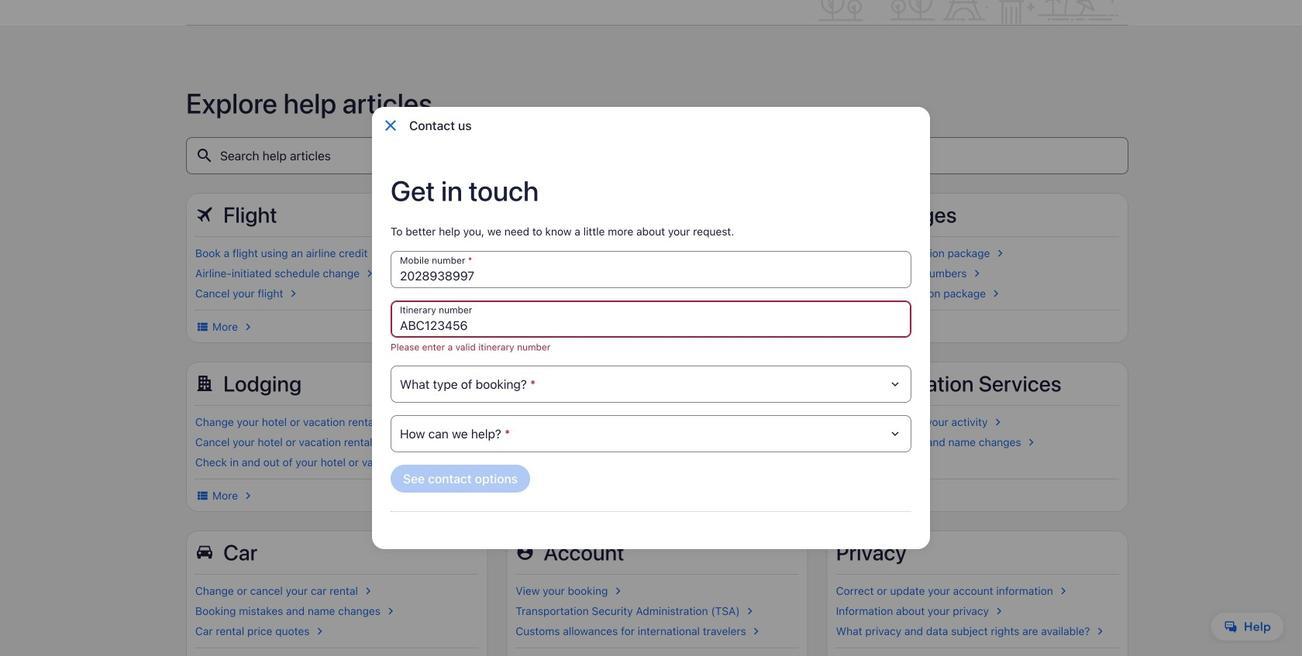 Task type: locate. For each thing, give the bounding box(es) containing it.
see more cruise articles image
[[516, 489, 530, 503]]

None text field
[[391, 301, 912, 338]]

medium image
[[711, 247, 725, 260], [993, 247, 1007, 260], [970, 267, 984, 281], [286, 287, 300, 301], [667, 287, 681, 301], [989, 287, 1003, 301], [708, 416, 722, 429], [195, 489, 209, 503], [241, 489, 255, 503], [743, 605, 757, 619], [992, 605, 1006, 619], [313, 625, 327, 639], [749, 625, 763, 639], [1093, 625, 1107, 639]]

welcome banner image image
[[806, 0, 1129, 24]]

None text field
[[391, 251, 912, 288]]

close contact us image
[[381, 116, 400, 135]]

medium image
[[363, 267, 377, 281], [195, 320, 209, 334], [241, 320, 255, 334], [423, 416, 437, 429], [991, 416, 1005, 429], [419, 436, 433, 450], [1025, 436, 1039, 450], [439, 456, 452, 470], [919, 456, 933, 470], [361, 585, 375, 598], [611, 585, 625, 598], [1056, 585, 1070, 598], [384, 605, 398, 619]]



Task type: vqa. For each thing, say whether or not it's contained in the screenshot.
the Welcome Banner Image
yes



Task type: describe. For each thing, give the bounding box(es) containing it.
explore help articles region
[[186, 63, 1129, 657]]



